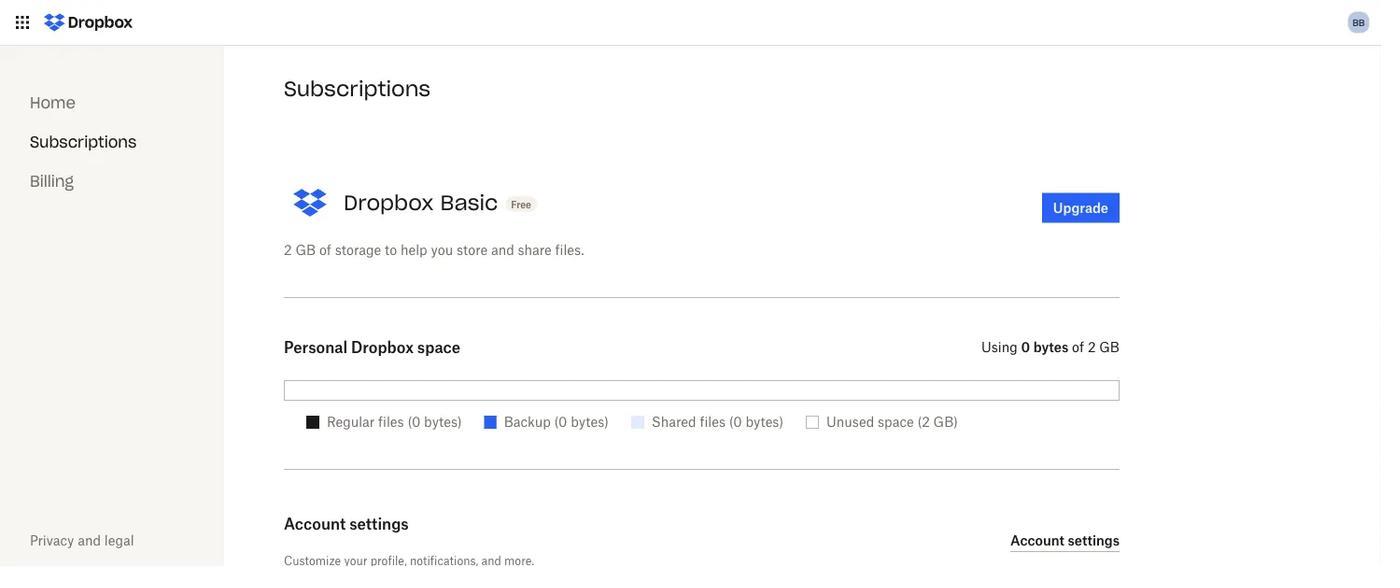 Task type: vqa. For each thing, say whether or not it's contained in the screenshot.
checkup
no



Task type: locate. For each thing, give the bounding box(es) containing it.
files for shared
[[700, 414, 726, 430]]

bytes) right backup
[[571, 414, 609, 430]]

1 horizontal spatial 2
[[1088, 339, 1096, 355]]

1 horizontal spatial account settings
[[1011, 533, 1120, 548]]

home
[[30, 93, 76, 112]]

bytes) left unused
[[746, 414, 784, 430]]

1 horizontal spatial of
[[1073, 339, 1085, 355]]

settings
[[350, 515, 409, 533], [1068, 533, 1120, 548]]

bytes) left backup
[[424, 414, 462, 430]]

gb right bytes
[[1100, 339, 1120, 355]]

billing
[[30, 171, 74, 191]]

2 gb of storage to help you store and share files.
[[284, 242, 584, 257]]

0 vertical spatial dropbox
[[344, 189, 434, 215]]

1 vertical spatial of
[[1073, 339, 1085, 355]]

of left storage
[[319, 242, 332, 257]]

and right store
[[491, 242, 515, 257]]

(2
[[918, 414, 930, 430]]

backup
[[504, 414, 551, 430]]

using
[[982, 339, 1018, 355]]

1 vertical spatial dropbox
[[351, 338, 414, 356]]

subscriptions
[[284, 76, 431, 102], [30, 132, 137, 151]]

regular
[[327, 414, 375, 430]]

dropbox up to
[[344, 189, 434, 215]]

files.
[[556, 242, 584, 257]]

1 horizontal spatial subscriptions
[[284, 76, 431, 102]]

gb)
[[934, 414, 959, 430]]

0 vertical spatial space
[[418, 338, 461, 356]]

dropbox right personal
[[351, 338, 414, 356]]

of right bytes
[[1073, 339, 1085, 355]]

share
[[518, 242, 552, 257]]

0 horizontal spatial files
[[379, 414, 404, 430]]

0
[[1022, 339, 1031, 355]]

1 horizontal spatial files
[[700, 414, 726, 430]]

0 horizontal spatial (0
[[408, 414, 421, 430]]

gb
[[296, 242, 316, 257], [1100, 339, 1120, 355]]

0 vertical spatial of
[[319, 242, 332, 257]]

and left the "legal"
[[78, 533, 101, 548]]

0 horizontal spatial space
[[418, 338, 461, 356]]

1 (0 from the left
[[408, 414, 421, 430]]

files right shared
[[700, 414, 726, 430]]

1 bytes) from the left
[[424, 414, 462, 430]]

0 horizontal spatial subscriptions
[[30, 132, 137, 151]]

personal dropbox space
[[284, 338, 461, 356]]

(0 right backup
[[555, 414, 568, 430]]

upgrade
[[1054, 200, 1109, 216]]

2 (0 from the left
[[555, 414, 568, 430]]

and
[[491, 242, 515, 257], [78, 533, 101, 548]]

gb left storage
[[296, 242, 316, 257]]

privacy
[[30, 533, 74, 548]]

files for regular
[[379, 414, 404, 430]]

space left (2
[[878, 414, 915, 430]]

1 horizontal spatial settings
[[1068, 533, 1120, 548]]

1 horizontal spatial space
[[878, 414, 915, 430]]

dropbox basic
[[344, 189, 498, 215]]

bytes)
[[424, 414, 462, 430], [571, 414, 609, 430], [746, 414, 784, 430]]

bytes) for regular files (0 bytes)
[[424, 414, 462, 430]]

2
[[284, 242, 292, 257], [1088, 339, 1096, 355]]

personal
[[284, 338, 348, 356]]

1 vertical spatial 2
[[1088, 339, 1096, 355]]

account settings button
[[1011, 530, 1120, 552]]

using 0 bytes of 2 gb
[[982, 339, 1120, 355]]

1 files from the left
[[379, 414, 404, 430]]

space up regular files (0 bytes)
[[418, 338, 461, 356]]

0 vertical spatial gb
[[296, 242, 316, 257]]

basic
[[441, 189, 498, 215]]

2 left storage
[[284, 242, 292, 257]]

1 horizontal spatial bytes)
[[571, 414, 609, 430]]

0 vertical spatial 2
[[284, 242, 292, 257]]

1 horizontal spatial (0
[[555, 414, 568, 430]]

account
[[284, 515, 346, 533], [1011, 533, 1065, 548]]

3 (0 from the left
[[730, 414, 743, 430]]

1 vertical spatial space
[[878, 414, 915, 430]]

files right regular
[[379, 414, 404, 430]]

help
[[401, 242, 428, 257]]

(0 right regular
[[408, 414, 421, 430]]

2 bytes) from the left
[[571, 414, 609, 430]]

0 horizontal spatial 2
[[284, 242, 292, 257]]

(0 for regular
[[408, 414, 421, 430]]

(0 right shared
[[730, 414, 743, 430]]

1 horizontal spatial gb
[[1100, 339, 1120, 355]]

3 bytes) from the left
[[746, 414, 784, 430]]

files
[[379, 414, 404, 430], [700, 414, 726, 430]]

0 horizontal spatial of
[[319, 242, 332, 257]]

0 horizontal spatial bytes)
[[424, 414, 462, 430]]

1 horizontal spatial and
[[491, 242, 515, 257]]

0 vertical spatial subscriptions
[[284, 76, 431, 102]]

2 horizontal spatial bytes)
[[746, 414, 784, 430]]

1 vertical spatial and
[[78, 533, 101, 548]]

(0
[[408, 414, 421, 430], [555, 414, 568, 430], [730, 414, 743, 430]]

2 right bytes
[[1088, 339, 1096, 355]]

of
[[319, 242, 332, 257], [1073, 339, 1085, 355]]

privacy and legal
[[30, 533, 134, 548]]

1 horizontal spatial account
[[1011, 533, 1065, 548]]

2 horizontal spatial (0
[[730, 414, 743, 430]]

(0 for shared
[[730, 414, 743, 430]]

account settings
[[284, 515, 409, 533], [1011, 533, 1120, 548]]

account inside button
[[1011, 533, 1065, 548]]

space
[[418, 338, 461, 356], [878, 414, 915, 430]]

2 files from the left
[[700, 414, 726, 430]]

dropbox
[[344, 189, 434, 215], [351, 338, 414, 356]]



Task type: describe. For each thing, give the bounding box(es) containing it.
upgrade button
[[1043, 193, 1120, 223]]

0 horizontal spatial settings
[[350, 515, 409, 533]]

free
[[511, 198, 532, 210]]

1 vertical spatial gb
[[1100, 339, 1120, 355]]

0 horizontal spatial account
[[284, 515, 346, 533]]

backup (0 bytes)
[[504, 414, 609, 430]]

privacy and legal link
[[30, 533, 134, 548]]

billing link
[[30, 171, 74, 191]]

unused space (2 gb)
[[827, 414, 959, 430]]

legal
[[104, 533, 134, 548]]

bytes) for shared files (0 bytes)
[[746, 414, 784, 430]]

regular files (0 bytes)
[[327, 414, 462, 430]]

1 vertical spatial subscriptions
[[30, 132, 137, 151]]

bb
[[1353, 16, 1366, 28]]

store
[[457, 242, 488, 257]]

bytes
[[1034, 339, 1069, 355]]

0 horizontal spatial and
[[78, 533, 101, 548]]

unused
[[827, 414, 875, 430]]

to
[[385, 242, 397, 257]]

dropbox logo image
[[37, 7, 139, 37]]

storage
[[335, 242, 381, 257]]

shared
[[652, 414, 697, 430]]

bb button
[[1345, 7, 1374, 37]]

shared files (0 bytes)
[[652, 414, 784, 430]]

0 horizontal spatial account settings
[[284, 515, 409, 533]]

you
[[431, 242, 453, 257]]

0 vertical spatial and
[[491, 242, 515, 257]]

home link
[[30, 93, 76, 112]]

0 horizontal spatial gb
[[296, 242, 316, 257]]

subscriptions link
[[30, 132, 137, 151]]

settings inside account settings button
[[1068, 533, 1120, 548]]



